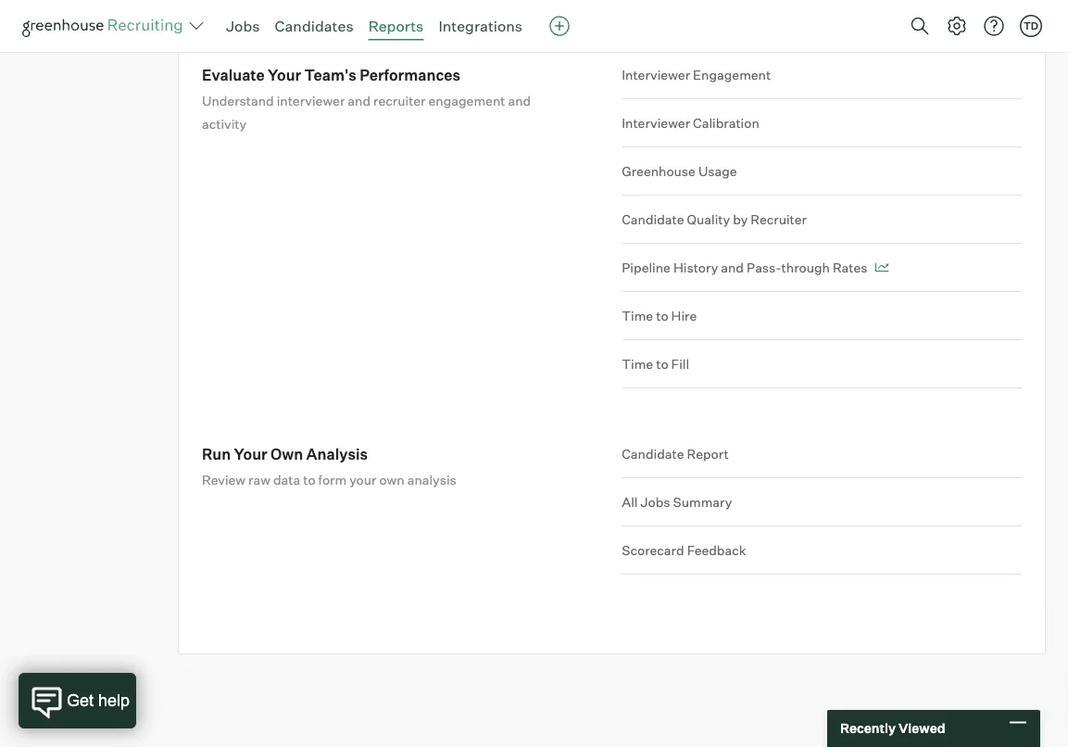 Task type: locate. For each thing, give the bounding box(es) containing it.
time left fill
[[622, 356, 654, 372]]

1 vertical spatial time
[[622, 356, 654, 372]]

jobs up evaluate
[[226, 17, 260, 35]]

0 vertical spatial your
[[268, 66, 302, 84]]

1 horizontal spatial your
[[268, 66, 302, 84]]

your up raw
[[234, 445, 268, 463]]

interviewer engagement link
[[622, 65, 1022, 99]]

to left hire
[[657, 307, 669, 324]]

to for hire
[[657, 307, 669, 324]]

time
[[622, 307, 654, 324], [622, 356, 654, 372]]

2 interviewer from the top
[[622, 115, 691, 131]]

interviewer up greenhouse
[[622, 115, 691, 131]]

time left hire
[[622, 307, 654, 324]]

jobs right all
[[641, 494, 671, 510]]

performances
[[360, 66, 461, 84]]

jobs
[[226, 17, 260, 35], [641, 494, 671, 510]]

1 interviewer from the top
[[622, 66, 691, 83]]

0 vertical spatial to
[[657, 307, 669, 324]]

time to hire link
[[622, 292, 1022, 340]]

candidate for candidate report
[[622, 446, 685, 462]]

interviewer
[[277, 92, 345, 109]]

and right engagement
[[508, 92, 531, 109]]

form
[[319, 472, 347, 488]]

0 vertical spatial time
[[622, 307, 654, 324]]

evaluate your team's performances understand interviewer and recruiter engagement and activity
[[202, 66, 531, 132]]

0 vertical spatial candidate
[[622, 211, 685, 227]]

1 candidate from the top
[[622, 211, 685, 227]]

candidates
[[275, 17, 354, 35]]

candidate up all
[[622, 446, 685, 462]]

search image
[[909, 15, 932, 37]]

all jobs summary
[[622, 494, 733, 510]]

scorecard feedback
[[622, 542, 747, 558]]

viewed
[[899, 720, 946, 737]]

interviewer
[[622, 66, 691, 83], [622, 115, 691, 131]]

1 vertical spatial your
[[234, 445, 268, 463]]

report
[[687, 446, 729, 462]]

and left pass-
[[721, 259, 744, 276]]

to left fill
[[657, 356, 669, 372]]

your inside the evaluate your team's performances understand interviewer and recruiter engagement and activity
[[268, 66, 302, 84]]

1 vertical spatial candidate
[[622, 446, 685, 462]]

interviewer engagement
[[622, 66, 771, 83]]

0 horizontal spatial jobs
[[226, 17, 260, 35]]

0 vertical spatial interviewer
[[622, 66, 691, 83]]

data
[[273, 472, 301, 488]]

feedback
[[687, 542, 747, 558]]

2 time from the top
[[622, 356, 654, 372]]

your up interviewer in the left top of the page
[[268, 66, 302, 84]]

0 horizontal spatial your
[[234, 445, 268, 463]]

interviewer up interviewer calibration
[[622, 66, 691, 83]]

2 horizontal spatial and
[[721, 259, 744, 276]]

2 candidate from the top
[[622, 446, 685, 462]]

activity
[[202, 116, 247, 132]]

1 vertical spatial to
[[657, 356, 669, 372]]

interviewer for interviewer engagement
[[622, 66, 691, 83]]

to
[[657, 307, 669, 324], [657, 356, 669, 372], [303, 472, 316, 488]]

and down team's
[[348, 92, 371, 109]]

your inside run your own analysis review raw data to form your own analysis
[[234, 445, 268, 463]]

analysis
[[408, 472, 457, 488]]

interviewer calibration link
[[622, 99, 1022, 148]]

1 horizontal spatial jobs
[[641, 494, 671, 510]]

pipeline history and pass-through rates
[[622, 259, 868, 276]]

through
[[782, 259, 831, 276]]

candidate
[[622, 211, 685, 227], [622, 446, 685, 462]]

td button
[[1017, 11, 1047, 41]]

candidate for candidate quality by recruiter
[[622, 211, 685, 227]]

rates
[[833, 259, 868, 276]]

interviewer for interviewer calibration
[[622, 115, 691, 131]]

to right the data
[[303, 472, 316, 488]]

engagement
[[693, 66, 771, 83]]

1 vertical spatial interviewer
[[622, 115, 691, 131]]

hire
[[672, 307, 697, 324]]

and
[[348, 92, 371, 109], [508, 92, 531, 109], [721, 259, 744, 276]]

2 vertical spatial to
[[303, 472, 316, 488]]

your
[[268, 66, 302, 84], [234, 445, 268, 463]]

greenhouse recruiting image
[[22, 15, 189, 37]]

candidate quality by recruiter
[[622, 211, 807, 227]]

greenhouse usage link
[[622, 148, 1022, 196]]

quality
[[687, 211, 731, 227]]

candidate down greenhouse
[[622, 211, 685, 227]]

1 time from the top
[[622, 307, 654, 324]]

scorecard feedback link
[[622, 527, 1022, 575]]

to inside run your own analysis review raw data to form your own analysis
[[303, 472, 316, 488]]



Task type: describe. For each thing, give the bounding box(es) containing it.
time to fill
[[622, 356, 690, 372]]

candidate report
[[622, 446, 729, 462]]

td button
[[1021, 15, 1043, 37]]

usage
[[699, 163, 738, 179]]

evaluate
[[202, 66, 265, 84]]

recently viewed
[[841, 720, 946, 737]]

td
[[1024, 19, 1039, 32]]

run your own analysis review raw data to form your own analysis
[[202, 445, 457, 488]]

understand
[[202, 92, 274, 109]]

scorecard
[[622, 542, 685, 558]]

recruiter
[[374, 92, 426, 109]]

candidate report link
[[622, 444, 1022, 479]]

0 vertical spatial jobs
[[226, 17, 260, 35]]

recruiter
[[751, 211, 807, 227]]

1 horizontal spatial and
[[508, 92, 531, 109]]

to for fill
[[657, 356, 669, 372]]

jobs link
[[226, 17, 260, 35]]

integrations
[[439, 17, 523, 35]]

0 horizontal spatial and
[[348, 92, 371, 109]]

your for evaluate
[[268, 66, 302, 84]]

own
[[380, 472, 405, 488]]

greenhouse
[[622, 163, 696, 179]]

fill
[[672, 356, 690, 372]]

history
[[674, 259, 719, 276]]

time to fill link
[[622, 340, 1022, 389]]

your for run
[[234, 445, 268, 463]]

engagement
[[429, 92, 506, 109]]

greenhouse usage
[[622, 163, 738, 179]]

integrations link
[[439, 17, 523, 35]]

own
[[271, 445, 303, 463]]

summary
[[673, 494, 733, 510]]

by
[[733, 211, 748, 227]]

candidates link
[[275, 17, 354, 35]]

reports
[[369, 17, 424, 35]]

1 vertical spatial jobs
[[641, 494, 671, 510]]

time to hire
[[622, 307, 697, 324]]

pass-
[[747, 259, 782, 276]]

candidate quality by recruiter link
[[622, 196, 1022, 244]]

interviewer calibration
[[622, 115, 760, 131]]

analysis
[[306, 445, 368, 463]]

run
[[202, 445, 231, 463]]

all jobs summary link
[[622, 479, 1022, 527]]

recently
[[841, 720, 896, 737]]

reports link
[[369, 17, 424, 35]]

configure image
[[946, 15, 969, 37]]

raw
[[249, 472, 271, 488]]

review
[[202, 472, 246, 488]]

your
[[350, 472, 377, 488]]

calibration
[[693, 115, 760, 131]]

icon chart image
[[876, 263, 889, 272]]

team's
[[305, 66, 357, 84]]

pipeline
[[622, 259, 671, 276]]

all
[[622, 494, 638, 510]]

time for time to hire
[[622, 307, 654, 324]]

time for time to fill
[[622, 356, 654, 372]]



Task type: vqa. For each thing, say whether or not it's contained in the screenshot.
more associated with Donna Baker
no



